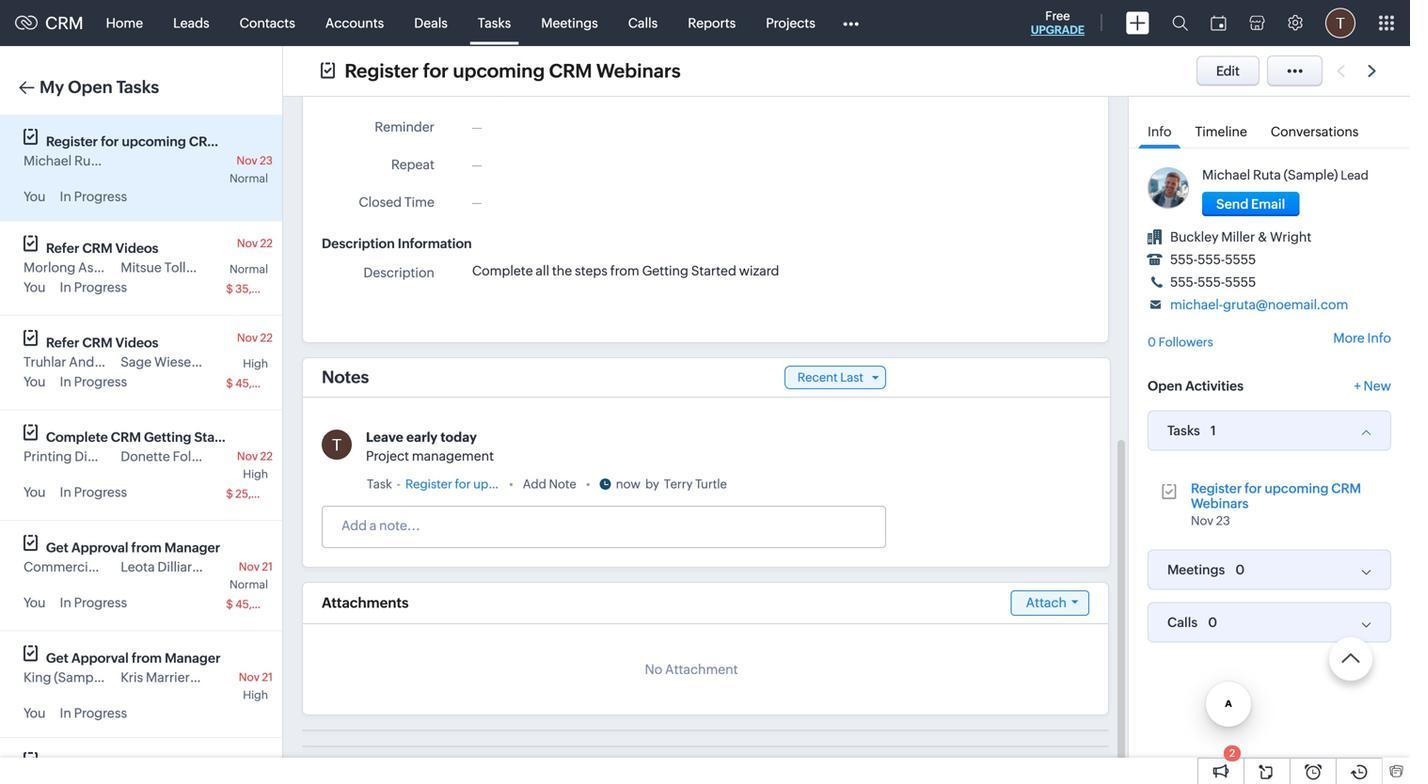 Task type: locate. For each thing, give the bounding box(es) containing it.
5555 up michael-gruta@noemail.com link
[[1225, 275, 1256, 290]]

to
[[149, 758, 162, 773]]

1 horizontal spatial meetings
[[1167, 563, 1225, 578]]

from right the
[[610, 263, 639, 278]]

complete left all on the top left of page
[[472, 263, 533, 278]]

6 progress from the top
[[74, 706, 127, 721]]

info right more
[[1367, 330, 1391, 345]]

tasks down home link
[[116, 78, 159, 97]]

5 you from the top
[[24, 595, 46, 610]]

press
[[101, 560, 133, 575]]

1 horizontal spatial open
[[1148, 379, 1182, 394]]

refer crm videos for associates
[[46, 241, 158, 256]]

michael for michael ruta (sample) normal
[[24, 153, 72, 168]]

1 horizontal spatial tasks
[[478, 16, 511, 31]]

0 vertical spatial register
[[345, 60, 419, 82]]

steps right the
[[575, 263, 608, 278]]

0 horizontal spatial •
[[509, 477, 513, 491]]

1 vertical spatial videos
[[115, 335, 158, 350]]

1 horizontal spatial upcoming
[[453, 60, 545, 82]]

tasks left 1
[[1167, 423, 1200, 438]]

(sample) right marrier
[[192, 670, 247, 685]]

projects link
[[751, 0, 830, 46]]

+
[[1354, 379, 1361, 394]]

you down the king
[[24, 706, 46, 721]]

1 vertical spatial 5555
[[1225, 275, 1256, 290]]

conversations
[[1271, 124, 1359, 139]]

1 refer from the top
[[46, 241, 79, 256]]

leota
[[121, 560, 155, 575]]

2 vertical spatial for
[[1244, 481, 1262, 496]]

terry right by
[[664, 477, 693, 491]]

None button
[[1202, 192, 1299, 216]]

leads
[[173, 16, 209, 31]]

nov 22 down the $ 35,000.00 at left
[[237, 332, 273, 344]]

2 45,000.00 from the top
[[235, 598, 293, 611]]

$ down sage wieser (sample)
[[226, 377, 233, 390]]

started
[[691, 263, 736, 278], [194, 430, 241, 445]]

needs
[[196, 758, 234, 773]]

register down my
[[46, 134, 98, 149]]

high up the $ 25,000.00
[[243, 468, 268, 481]]

in for king
[[60, 706, 71, 721]]

0 vertical spatial manager
[[164, 540, 220, 555]]

normal for refer crm videos
[[230, 263, 268, 276]]

(sample) down apporval
[[54, 670, 108, 685]]

0 vertical spatial tasks
[[478, 16, 511, 31]]

1 vertical spatial register
[[46, 134, 98, 149]]

$ left '25,000.00'
[[226, 488, 233, 500]]

555-
[[1170, 252, 1198, 267], [1198, 252, 1225, 267], [1170, 275, 1198, 290], [1198, 275, 1225, 290]]

michael
[[24, 153, 72, 168], [1202, 167, 1250, 182]]

$ 45,000.00 down sage wieser (sample)
[[226, 377, 293, 390]]

nov inside complete crm getting started steps nov 22
[[237, 450, 258, 463]]

1 vertical spatial high
[[243, 468, 268, 481]]

progress for (sample)
[[74, 706, 127, 721]]

progress
[[74, 189, 127, 204], [74, 280, 127, 295], [74, 374, 127, 389], [74, 485, 127, 500], [74, 595, 127, 610], [74, 706, 127, 721]]

refer
[[46, 241, 79, 256], [46, 335, 79, 350]]

from inside get apporval from manager nov 21
[[132, 651, 162, 666]]

2 555-555-5555 from the top
[[1170, 275, 1256, 290]]

Add a note... field
[[323, 516, 884, 535]]

you down printing
[[24, 485, 46, 500]]

2 22 from the top
[[260, 332, 273, 344]]

tasks up register for upcoming crm webinars
[[478, 16, 511, 31]]

0 vertical spatial open
[[68, 78, 113, 97]]

get up king (sample)
[[46, 651, 68, 666]]

progress for and
[[74, 374, 127, 389]]

from for kris marrier (sample)
[[132, 651, 162, 666]]

1 in from the top
[[60, 189, 71, 204]]

progress down dimensions
[[74, 485, 127, 500]]

2 • from the left
[[586, 477, 590, 491]]

wieser
[[154, 355, 196, 370]]

pm
[[686, 84, 702, 97]]

1 get from the top
[[46, 540, 68, 555]]

2 in progress from the top
[[60, 280, 127, 295]]

3 22 from the top
[[260, 450, 273, 463]]

0 horizontal spatial getting
[[144, 430, 191, 445]]

$ 45,000.00
[[226, 377, 293, 390], [226, 598, 293, 611]]

1 horizontal spatial 0
[[1208, 615, 1217, 630]]

1 45,000.00 from the top
[[235, 377, 293, 390]]

1 vertical spatial $ 45,000.00
[[226, 598, 293, 611]]

45,000.00 down leota dilliard (sample)
[[235, 598, 293, 611]]

1 vertical spatial normal
[[230, 263, 268, 276]]

buckley
[[1170, 230, 1218, 245]]

03:06
[[650, 84, 683, 97]]

5555 down buckley miller & wright at right top
[[1225, 252, 1256, 267]]

getting left wizard
[[642, 263, 688, 278]]

0 vertical spatial steps
[[575, 263, 608, 278]]

3 normal from the top
[[230, 578, 268, 591]]

0 vertical spatial upcoming
[[453, 60, 545, 82]]

turtle down register for upcoming crm webinars
[[506, 82, 540, 97]]

associates
[[78, 260, 144, 275]]

1 you from the top
[[24, 189, 46, 204]]

michael-gruta@noemail.com
[[1170, 297, 1348, 312]]

michael-
[[1170, 297, 1223, 312]]

nov 22
[[237, 237, 273, 250], [237, 332, 273, 344]]

high down the $ 35,000.00 at left
[[243, 357, 268, 370]]

0 vertical spatial 555-555-5555
[[1170, 252, 1256, 267]]

21 for leota dilliard (sample)
[[262, 561, 273, 573]]

complete for complete crm getting started steps nov 22
[[46, 430, 108, 445]]

lead
[[1341, 168, 1368, 182]]

6 you from the top
[[24, 706, 46, 721]]

videos for mitsue
[[115, 241, 158, 256]]

21 right kris marrier (sample)
[[262, 671, 273, 684]]

22 down 35,000.00
[[260, 332, 273, 344]]

open activities
[[1148, 379, 1244, 394]]

dimensions
[[75, 449, 146, 464]]

closed time
[[359, 195, 434, 210]]

3 in from the top
[[60, 374, 71, 389]]

1 vertical spatial steps
[[244, 430, 277, 445]]

michael ruta (sample) link
[[1202, 167, 1338, 182]]

high down kris marrier (sample)
[[243, 689, 268, 702]]

truhlar left and at the left top
[[24, 355, 66, 370]]

1 vertical spatial terry
[[664, 477, 693, 491]]

• right note
[[586, 477, 590, 491]]

0 horizontal spatial ruta
[[74, 153, 102, 168]]

description down closed
[[322, 236, 395, 251]]

1 horizontal spatial ruta
[[1253, 167, 1281, 182]]

you for truhlar and truhlar attys
[[24, 374, 46, 389]]

get inside the get approval from manager nov 21
[[46, 540, 68, 555]]

more info
[[1333, 330, 1391, 345]]

(sample) for donette foller (sample)
[[210, 449, 264, 464]]

2 5555 from the top
[[1225, 275, 1256, 290]]

0 vertical spatial getting
[[642, 263, 688, 278]]

1 $ from the top
[[226, 283, 233, 295]]

get inside get apporval from manager nov 21
[[46, 651, 68, 666]]

get up commercial
[[46, 540, 68, 555]]

attachment
[[665, 662, 738, 677]]

you down morlong on the top of the page
[[24, 280, 46, 295]]

2 21 from the top
[[262, 671, 273, 684]]

videos up mitsue
[[115, 241, 158, 256]]

info
[[1148, 124, 1171, 139], [1367, 330, 1391, 345]]

you up morlong on the top of the page
[[24, 189, 46, 204]]

from up 'leota'
[[131, 540, 162, 555]]

donette foller (sample)
[[121, 449, 264, 464]]

1 21 from the top
[[262, 561, 273, 573]]

1 horizontal spatial turtle
[[695, 477, 727, 491]]

open right my
[[68, 78, 113, 97]]

1 vertical spatial 555-555-5555
[[1170, 275, 1256, 290]]

5 in from the top
[[60, 595, 71, 610]]

in for commercial
[[60, 595, 71, 610]]

0 vertical spatial refer crm videos
[[46, 241, 158, 256]]

turtle right by
[[695, 477, 727, 491]]

0 horizontal spatial truhlar
[[24, 355, 66, 370]]

3 you from the top
[[24, 374, 46, 389]]

(sample) for mitsue tollner (sample)
[[209, 260, 263, 275]]

michael ruta (sample) normal
[[24, 153, 268, 185]]

michael down timeline at the top of the page
[[1202, 167, 1250, 182]]

0 vertical spatial 21
[[262, 561, 273, 573]]

1 vertical spatial description
[[363, 265, 434, 280]]

you down commercial
[[24, 595, 46, 610]]

terry down register for upcoming crm webinars
[[472, 82, 503, 97]]

2 nov 22 from the top
[[237, 332, 273, 344]]

555-555-5555 up michael- at the right top of page
[[1170, 275, 1256, 290]]

accounts
[[325, 16, 384, 31]]

in down morlong on the top of the page
[[60, 280, 71, 295]]

21
[[262, 561, 273, 573], [262, 671, 273, 684]]

you down the truhlar and truhlar attys
[[24, 374, 46, 389]]

in
[[60, 189, 71, 204], [60, 280, 71, 295], [60, 374, 71, 389], [60, 485, 71, 500], [60, 595, 71, 610], [60, 706, 71, 721]]

4 in from the top
[[60, 485, 71, 500]]

in down and at the left top
[[60, 374, 71, 389]]

0 horizontal spatial upcoming
[[122, 134, 186, 149]]

normal for get approval from manager
[[230, 578, 268, 591]]

2 $ from the top
[[226, 377, 233, 390]]

profile element
[[1314, 0, 1367, 46]]

webinars
[[596, 60, 681, 82], [222, 134, 281, 149], [1191, 496, 1249, 511]]

marrier
[[146, 670, 190, 685]]

search image
[[1172, 15, 1188, 31]]

started left wizard
[[691, 263, 736, 278]]

1 vertical spatial info
[[1367, 330, 1391, 345]]

0 horizontal spatial 23
[[260, 154, 273, 167]]

22
[[260, 237, 273, 250], [260, 332, 273, 344], [260, 450, 273, 463]]

2 vertical spatial from
[[132, 651, 162, 666]]

1 horizontal spatial register for upcoming crm webinars nov 23
[[1191, 481, 1361, 528]]

2 vertical spatial high
[[243, 689, 268, 702]]

(sample) right wieser
[[199, 355, 253, 370]]

0 horizontal spatial complete
[[46, 430, 108, 445]]

22 for mitsue tollner (sample)
[[260, 237, 273, 250]]

progress down the truhlar and truhlar attys
[[74, 374, 127, 389]]

complete inside complete crm getting started steps nov 22
[[46, 430, 108, 445]]

refer up morlong on the top of the page
[[46, 241, 79, 256]]

refer up and at the left top
[[46, 335, 79, 350]]

0 vertical spatial get
[[46, 540, 68, 555]]

1 vertical spatial register for upcoming crm webinars nov 23
[[1191, 481, 1361, 528]]

open down 0 followers
[[1148, 379, 1182, 394]]

22 up '25,000.00'
[[260, 450, 273, 463]]

your
[[165, 758, 193, 773]]

4 $ from the top
[[226, 598, 233, 611]]

23
[[260, 154, 273, 167], [1216, 514, 1230, 528]]

35,000.00
[[235, 283, 293, 295]]

in progress down printing dimensions
[[60, 485, 127, 500]]

1 vertical spatial 21
[[262, 671, 273, 684]]

ruta
[[74, 153, 102, 168], [1253, 167, 1281, 182]]

Other Modules field
[[830, 8, 871, 38]]

free
[[1045, 9, 1070, 23]]

manager for marrier
[[165, 651, 221, 666]]

0 horizontal spatial meetings
[[541, 16, 598, 31]]

refer crm videos up associates
[[46, 241, 158, 256]]

2 refer crm videos from the top
[[46, 335, 158, 350]]

&
[[1258, 230, 1267, 245]]

complete up printing dimensions
[[46, 430, 108, 445]]

0 horizontal spatial webinars
[[222, 134, 281, 149]]

nov 22 for sage wieser (sample)
[[237, 332, 273, 344]]

0 vertical spatial turtle
[[506, 82, 540, 97]]

you for printing dimensions
[[24, 485, 46, 500]]

manager
[[164, 540, 220, 555], [165, 651, 221, 666]]

next record image
[[1368, 65, 1380, 77]]

in down printing
[[60, 485, 71, 500]]

progress down press
[[74, 595, 127, 610]]

0 vertical spatial for
[[423, 60, 449, 82]]

in down commercial
[[60, 595, 71, 610]]

in down king (sample)
[[60, 706, 71, 721]]

0 vertical spatial 5555
[[1225, 252, 1256, 267]]

steps inside complete crm getting started steps nov 22
[[244, 430, 277, 445]]

in progress down michael ruta (sample) normal
[[60, 189, 127, 204]]

1 horizontal spatial •
[[586, 477, 590, 491]]

1 horizontal spatial getting
[[642, 263, 688, 278]]

1 horizontal spatial michael
[[1202, 167, 1250, 182]]

in up morlong on the top of the page
[[60, 189, 71, 204]]

in progress down king (sample)
[[60, 706, 127, 721]]

555-555-5555
[[1170, 252, 1256, 267], [1170, 275, 1256, 290]]

(sample)
[[105, 153, 159, 168], [1284, 167, 1338, 182], [209, 260, 263, 275], [199, 355, 253, 370], [210, 449, 264, 464], [203, 560, 257, 575], [54, 670, 108, 685], [192, 670, 247, 685]]

1 vertical spatial 45,000.00
[[235, 598, 293, 611]]

mon,
[[552, 84, 579, 97]]

no attachment
[[645, 662, 738, 677]]

22 up 35,000.00
[[260, 237, 273, 250]]

(sample) right dilliard
[[203, 560, 257, 575]]

3 $ from the top
[[226, 488, 233, 500]]

ruta for michael ruta (sample) normal
[[74, 153, 102, 168]]

tasks
[[478, 16, 511, 31], [116, 78, 159, 97], [1167, 423, 1200, 438]]

1 refer crm videos from the top
[[46, 241, 158, 256]]

0 horizontal spatial terry
[[472, 82, 503, 97]]

my open tasks
[[40, 78, 159, 97]]

in progress down the truhlar and truhlar attys
[[60, 374, 127, 389]]

ruta up &
[[1253, 167, 1281, 182]]

0 horizontal spatial 0
[[1148, 335, 1156, 349]]

michael down my
[[24, 153, 72, 168]]

1 normal from the top
[[230, 172, 268, 185]]

22 inside complete crm getting started steps nov 22
[[260, 450, 273, 463]]

progress for press
[[74, 595, 127, 610]]

calls link
[[613, 0, 673, 46]]

description for description information
[[322, 236, 395, 251]]

1 vertical spatial upcoming
[[122, 134, 186, 149]]

the
[[552, 263, 572, 278]]

profile image
[[1325, 8, 1355, 38]]

2 vertical spatial 0
[[1208, 615, 1217, 630]]

kris marrier (sample)
[[121, 670, 247, 685]]

ruta inside michael ruta (sample) normal
[[74, 153, 102, 168]]

sage wieser (sample)
[[121, 355, 253, 370]]

1 vertical spatial complete
[[46, 430, 108, 445]]

1 horizontal spatial 23
[[1216, 514, 1230, 528]]

in progress down the morlong associates
[[60, 280, 127, 295]]

you for morlong associates
[[24, 280, 46, 295]]

in progress for and
[[60, 374, 127, 389]]

started inside complete crm getting started steps nov 22
[[194, 430, 241, 445]]

deals
[[414, 16, 448, 31]]

2 in from the top
[[60, 280, 71, 295]]

555-555-5555 down buckley
[[1170, 252, 1256, 267]]

edit
[[1216, 63, 1240, 79]]

1 vertical spatial nov 22
[[237, 332, 273, 344]]

new
[[1363, 379, 1391, 394]]

3 high from the top
[[243, 689, 268, 702]]

mitsue tollner (sample)
[[121, 260, 263, 275]]

0 vertical spatial register for upcoming crm webinars nov 23
[[46, 134, 281, 167]]

1 vertical spatial started
[[194, 430, 241, 445]]

(sample) inside michael ruta (sample) normal
[[105, 153, 159, 168]]

michael inside michael ruta (sample) normal
[[24, 153, 72, 168]]

$ down leota dilliard (sample)
[[226, 598, 233, 611]]

leave early today project management
[[366, 430, 494, 464]]

king
[[24, 670, 51, 685]]

2 refer from the top
[[46, 335, 79, 350]]

2 normal from the top
[[230, 263, 268, 276]]

0 vertical spatial high
[[243, 357, 268, 370]]

king (sample)
[[24, 670, 108, 685]]

nov inside the get approval from manager nov 21
[[239, 561, 260, 573]]

(sample) up the $ 25,000.00
[[210, 449, 264, 464]]

0 vertical spatial 45,000.00
[[235, 377, 293, 390]]

conversations link
[[1261, 111, 1368, 148]]

manager up kris marrier (sample)
[[165, 651, 221, 666]]

1 vertical spatial 22
[[260, 332, 273, 344]]

from up kris
[[132, 651, 162, 666]]

manager inside the get approval from manager nov 21
[[164, 540, 220, 555]]

$ 45,000.00 down leota dilliard (sample)
[[226, 598, 293, 611]]

0 vertical spatial 22
[[260, 237, 273, 250]]

steps
[[575, 263, 608, 278], [244, 430, 277, 445]]

manager inside get apporval from manager nov 21
[[165, 651, 221, 666]]

0 horizontal spatial calls
[[628, 16, 658, 31]]

2 videos from the top
[[115, 335, 158, 350]]

5 progress from the top
[[74, 595, 127, 610]]

edit button
[[1196, 56, 1260, 86]]

turtle
[[506, 82, 540, 97], [695, 477, 727, 491]]

4 you from the top
[[24, 485, 46, 500]]

2 you from the top
[[24, 280, 46, 295]]

(sample) for michael ruta (sample) lead
[[1284, 167, 1338, 182]]

progress down michael ruta (sample) normal
[[74, 189, 127, 204]]

1 22 from the top
[[260, 237, 273, 250]]

1 horizontal spatial truhlar
[[97, 355, 140, 370]]

customize
[[46, 758, 113, 773]]

5 in progress from the top
[[60, 595, 127, 610]]

videos for sage
[[115, 335, 158, 350]]

(sample) down my open tasks
[[105, 153, 159, 168]]

1 vertical spatial calls
[[1167, 615, 1198, 630]]

1 vertical spatial refer crm videos
[[46, 335, 158, 350]]

nov 22 up the $ 35,000.00 at left
[[237, 237, 273, 250]]

high for donette foller (sample)
[[243, 468, 268, 481]]

description down description information
[[363, 265, 434, 280]]

register down 1
[[1191, 481, 1242, 496]]

+ new
[[1354, 379, 1391, 394]]

$ left 35,000.00
[[226, 283, 233, 295]]

45,000.00 down sage wieser (sample)
[[235, 377, 293, 390]]

2 $ 45,000.00 from the top
[[226, 598, 293, 611]]

5555
[[1225, 252, 1256, 267], [1225, 275, 1256, 290]]

0 vertical spatial refer
[[46, 241, 79, 256]]

manager up leota dilliard (sample)
[[164, 540, 220, 555]]

1 vertical spatial from
[[131, 540, 162, 555]]

repeat
[[391, 157, 434, 172]]

information
[[398, 236, 472, 251]]

from for leota dilliard (sample)
[[131, 540, 162, 555]]

1 high from the top
[[243, 357, 268, 370]]

steps up the $ 25,000.00
[[244, 430, 277, 445]]

crm inside complete crm getting started steps nov 22
[[111, 430, 141, 445]]

2 high from the top
[[243, 468, 268, 481]]

leota dilliard (sample)
[[121, 560, 257, 575]]

0 horizontal spatial michael
[[24, 153, 72, 168]]

in progress down commercial press
[[60, 595, 127, 610]]

1 vertical spatial turtle
[[695, 477, 727, 491]]

register left by
[[345, 60, 419, 82]]

(sample) for michael ruta (sample) normal
[[105, 153, 159, 168]]

getting up foller
[[144, 430, 191, 445]]

(sample) up the $ 35,000.00 at left
[[209, 260, 263, 275]]

0 vertical spatial normal
[[230, 172, 268, 185]]

0 vertical spatial videos
[[115, 241, 158, 256]]

refer crm videos for and
[[46, 335, 158, 350]]

recent
[[797, 370, 838, 385]]

videos up the sage
[[115, 335, 158, 350]]

1 horizontal spatial for
[[423, 60, 449, 82]]

accounts link
[[310, 0, 399, 46]]

2 get from the top
[[46, 651, 68, 666]]

0 vertical spatial 0
[[1148, 335, 1156, 349]]

• add note •
[[509, 477, 590, 491]]

1 videos from the top
[[115, 241, 158, 256]]

0 vertical spatial nov 22
[[237, 237, 273, 250]]

21 down '25,000.00'
[[262, 561, 273, 573]]

1 vertical spatial manager
[[165, 651, 221, 666]]

-
[[397, 477, 401, 491]]

21 inside get apporval from manager nov 21
[[262, 671, 273, 684]]

$ 45,000.00 for sage wieser (sample)
[[226, 377, 293, 390]]

• left add
[[509, 477, 513, 491]]

info left timeline at the top of the page
[[1148, 124, 1171, 139]]

and
[[69, 355, 94, 370]]

2 vertical spatial register
[[1191, 481, 1242, 496]]

ruta down my open tasks
[[74, 153, 102, 168]]

morlong
[[24, 260, 76, 275]]

4 in progress from the top
[[60, 485, 127, 500]]

1 vertical spatial refer
[[46, 335, 79, 350]]

from inside the get approval from manager nov 21
[[131, 540, 162, 555]]

complete
[[472, 263, 533, 278], [46, 430, 108, 445]]

started up donette foller (sample)
[[194, 430, 241, 445]]

2 horizontal spatial register
[[1191, 481, 1242, 496]]

calls inside "link"
[[628, 16, 658, 31]]

1 horizontal spatial complete
[[472, 263, 533, 278]]

3 progress from the top
[[74, 374, 127, 389]]

1 nov 22 from the top
[[237, 237, 273, 250]]

truhlar right and at the left top
[[97, 355, 140, 370]]

refer crm videos up the truhlar and truhlar attys
[[46, 335, 158, 350]]

progress down associates
[[74, 280, 127, 295]]

(sample) down "conversations" at the top right of page
[[1284, 167, 1338, 182]]

2 horizontal spatial webinars
[[1191, 496, 1249, 511]]

1 $ 45,000.00 from the top
[[226, 377, 293, 390]]

6 in from the top
[[60, 706, 71, 721]]

0 horizontal spatial started
[[194, 430, 241, 445]]

2 horizontal spatial upcoming
[[1264, 481, 1329, 496]]

progress down kris
[[74, 706, 127, 721]]

21 inside the get approval from manager nov 21
[[262, 561, 273, 573]]

0 horizontal spatial register for upcoming crm webinars nov 23
[[46, 134, 281, 167]]

3 in progress from the top
[[60, 374, 127, 389]]

4 progress from the top
[[74, 485, 127, 500]]

create menu element
[[1115, 0, 1161, 46]]

6 in progress from the top
[[60, 706, 127, 721]]

1 vertical spatial meetings
[[1167, 563, 1225, 578]]

2 progress from the top
[[74, 280, 127, 295]]



Task type: describe. For each thing, give the bounding box(es) containing it.
task -
[[367, 477, 401, 491]]

0 horizontal spatial for
[[101, 134, 119, 149]]

25,000.00
[[235, 488, 292, 500]]

description information
[[322, 236, 472, 251]]

truhlar and truhlar attys
[[24, 355, 174, 370]]

(sample) for kris marrier (sample)
[[192, 670, 247, 685]]

complete crm getting started steps nov 22
[[46, 430, 277, 463]]

activities
[[1185, 379, 1244, 394]]

gruta@noemail.com
[[1223, 297, 1348, 312]]

last
[[840, 370, 863, 385]]

register for upcoming crm webinars
[[345, 60, 681, 82]]

info link
[[1138, 111, 1181, 149]]

leads link
[[158, 0, 224, 46]]

morlong associates
[[24, 260, 144, 275]]

in progress for press
[[60, 595, 127, 610]]

0 for meetings
[[1235, 563, 1245, 578]]

dilliard
[[157, 560, 200, 575]]

printing dimensions
[[24, 449, 146, 464]]

customize crm to your needs
[[46, 758, 234, 773]]

sage
[[121, 355, 152, 370]]

22 for sage wieser (sample)
[[260, 332, 273, 344]]

0 vertical spatial started
[[691, 263, 736, 278]]

1 5555 from the top
[[1225, 252, 1256, 267]]

my
[[40, 78, 64, 97]]

1 truhlar from the left
[[24, 355, 66, 370]]

normal inside michael ruta (sample) normal
[[230, 172, 268, 185]]

1 555-555-5555 from the top
[[1170, 252, 1256, 267]]

crm link
[[15, 13, 83, 33]]

2
[[1229, 748, 1235, 760]]

by terry turtle
[[645, 477, 727, 491]]

1 progress from the top
[[74, 189, 127, 204]]

ruta for michael ruta (sample) lead
[[1253, 167, 1281, 182]]

1 horizontal spatial calls
[[1167, 615, 1198, 630]]

nov inside get apporval from manager nov 21
[[239, 671, 260, 684]]

2 horizontal spatial for
[[1244, 481, 1262, 496]]

21 for kris marrier (sample)
[[262, 671, 273, 684]]

donette
[[121, 449, 170, 464]]

0 vertical spatial webinars
[[596, 60, 681, 82]]

get for get approval from manager
[[46, 540, 68, 555]]

progress for dimensions
[[74, 485, 127, 500]]

attys
[[142, 355, 174, 370]]

wright
[[1270, 230, 1312, 245]]

0 vertical spatial from
[[610, 263, 639, 278]]

commercial
[[24, 560, 98, 575]]

projects
[[766, 16, 815, 31]]

now
[[616, 477, 641, 491]]

in for truhlar
[[60, 374, 71, 389]]

refer for morlong
[[46, 241, 79, 256]]

michael for michael ruta (sample) lead
[[1202, 167, 1250, 182]]

printing
[[24, 449, 72, 464]]

get for get apporval from manager
[[46, 651, 68, 666]]

complete for complete all the steps from getting started wizard
[[472, 263, 533, 278]]

in progress for (sample)
[[60, 706, 127, 721]]

45,000.00 for sage wieser (sample)
[[235, 377, 293, 390]]

$ for dilliard
[[226, 598, 233, 611]]

$ for wieser
[[226, 377, 233, 390]]

meetings link
[[526, 0, 613, 46]]

0 horizontal spatial register
[[46, 134, 98, 149]]

1 vertical spatial 23
[[1216, 514, 1230, 528]]

attach link
[[1011, 591, 1089, 616]]

0 for calls
[[1208, 615, 1217, 630]]

project
[[366, 449, 409, 464]]

1 horizontal spatial terry
[[664, 477, 693, 491]]

more
[[1333, 330, 1365, 345]]

$ for foller
[[226, 488, 233, 500]]

mitsue
[[121, 260, 162, 275]]

tollner
[[164, 260, 206, 275]]

kris
[[121, 670, 143, 685]]

$ 25,000.00
[[226, 488, 292, 500]]

$ 35,000.00
[[226, 283, 293, 295]]

0 horizontal spatial open
[[68, 78, 113, 97]]

reports
[[688, 16, 736, 31]]

all
[[536, 263, 549, 278]]

(sample) for leota dilliard (sample)
[[203, 560, 257, 575]]

you for commercial press
[[24, 595, 46, 610]]

2023
[[621, 84, 648, 97]]

in for morlong
[[60, 280, 71, 295]]

0 horizontal spatial turtle
[[506, 82, 540, 97]]

free upgrade
[[1031, 9, 1085, 36]]

leave
[[366, 430, 403, 445]]

0 vertical spatial 23
[[260, 154, 273, 167]]

high for sage wieser (sample)
[[243, 357, 268, 370]]

1 horizontal spatial register
[[345, 60, 419, 82]]

2 truhlar from the left
[[97, 355, 140, 370]]

get approval from manager nov 21
[[46, 540, 273, 573]]

get apporval from manager nov 21
[[46, 651, 273, 684]]

by
[[645, 477, 659, 491]]

$ 45,000.00 for leota dilliard (sample)
[[226, 598, 293, 611]]

time
[[404, 195, 434, 210]]

in progress for associates
[[60, 280, 127, 295]]

$ for tollner
[[226, 283, 233, 295]]

michael ruta (sample) lead
[[1202, 167, 1368, 182]]

20
[[581, 84, 595, 97]]

you for king (sample)
[[24, 706, 46, 721]]

apporval
[[71, 651, 129, 666]]

timeline
[[1195, 124, 1247, 139]]

in progress for dimensions
[[60, 485, 127, 500]]

notes
[[322, 368, 369, 387]]

2 vertical spatial webinars
[[1191, 496, 1249, 511]]

1 vertical spatial open
[[1148, 379, 1182, 394]]

(sample) for sage wieser (sample)
[[199, 355, 253, 370]]

refer for truhlar
[[46, 335, 79, 350]]

miller
[[1221, 230, 1255, 245]]

attach
[[1026, 595, 1067, 610]]

1 in progress from the top
[[60, 189, 127, 204]]

progress for associates
[[74, 280, 127, 295]]

recent last
[[797, 370, 863, 385]]

wizard
[[739, 263, 779, 278]]

1 vertical spatial tasks
[[116, 78, 159, 97]]

45,000.00 for leota dilliard (sample)
[[235, 598, 293, 611]]

0 vertical spatial terry
[[472, 82, 503, 97]]

modified
[[362, 82, 417, 97]]

deals link
[[399, 0, 463, 46]]

nov 22 for mitsue tollner (sample)
[[237, 237, 273, 250]]

previous record image
[[1337, 65, 1345, 77]]

description for description
[[363, 265, 434, 280]]

management
[[412, 449, 494, 464]]

2 horizontal spatial tasks
[[1167, 423, 1200, 438]]

search element
[[1161, 0, 1199, 46]]

0 vertical spatial meetings
[[541, 16, 598, 31]]

contacts link
[[224, 0, 310, 46]]

note
[[549, 477, 576, 491]]

0 vertical spatial info
[[1148, 124, 1171, 139]]

attachments
[[322, 595, 409, 611]]

add
[[523, 477, 546, 491]]

manager for dilliard
[[164, 540, 220, 555]]

register for upcoming crm webinars link
[[1191, 481, 1361, 511]]

getting inside complete crm getting started steps nov 22
[[144, 430, 191, 445]]

timeline link
[[1186, 111, 1257, 148]]

home link
[[91, 0, 158, 46]]

0 followers
[[1148, 335, 1213, 349]]

1 horizontal spatial info
[[1367, 330, 1391, 345]]

in for printing
[[60, 485, 71, 500]]

calendar image
[[1211, 16, 1227, 31]]

terry turtle
[[472, 82, 540, 97]]

1 vertical spatial webinars
[[222, 134, 281, 149]]

create menu image
[[1126, 12, 1149, 34]]

1 • from the left
[[509, 477, 513, 491]]

task
[[367, 477, 392, 491]]

reports link
[[673, 0, 751, 46]]

add note link
[[523, 475, 576, 494]]

tasks link
[[463, 0, 526, 46]]

buckley miller & wright
[[1170, 230, 1312, 245]]

home
[[106, 16, 143, 31]]

1 horizontal spatial steps
[[575, 263, 608, 278]]

high for kris marrier (sample)
[[243, 689, 268, 702]]



Task type: vqa. For each thing, say whether or not it's contained in the screenshot.
Update
no



